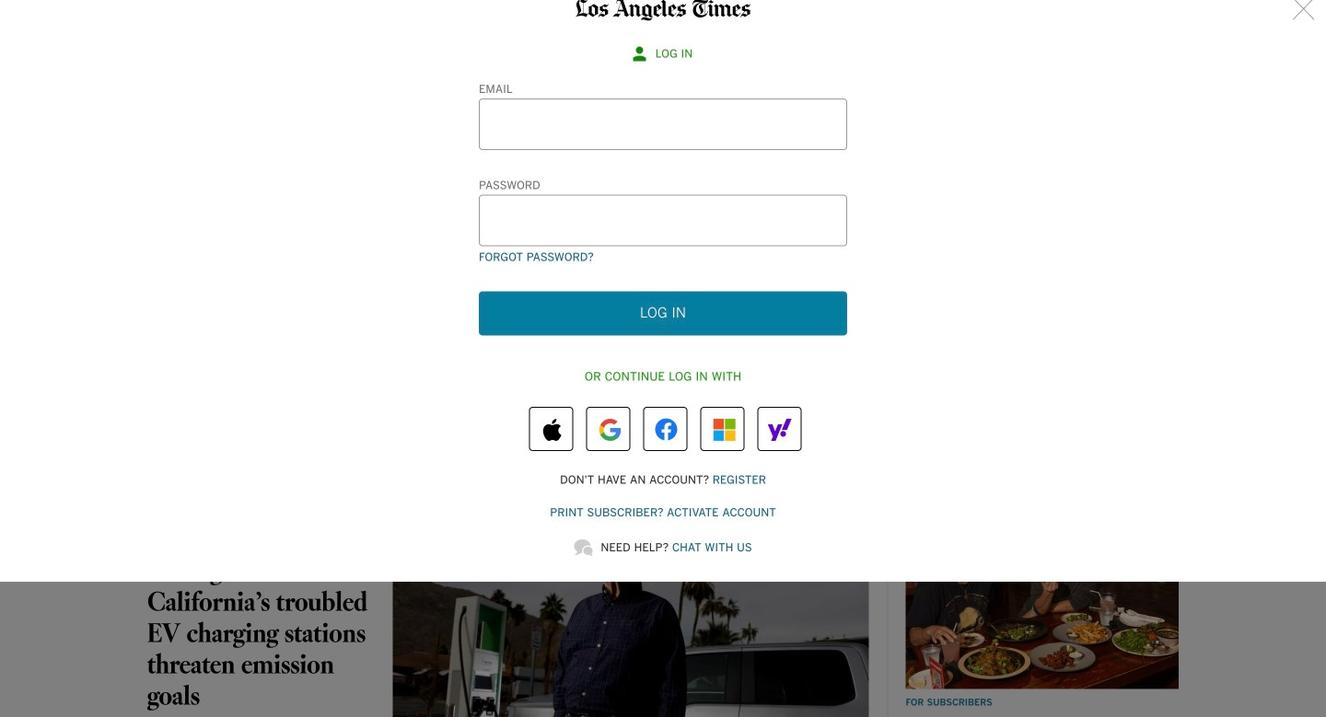Task type: locate. For each thing, give the bounding box(es) containing it.
  password field inside login dialog
[[479, 205, 848, 256]]

  password field
[[479, 205, 848, 256]]

inglewood, ca - november 3: tamara simpson of san diego and trinh thai of laguna niguel enjoying dinner at two hommes on friday november 3, 2023 in inglewood, ca. (ron de angelis / for the times) image
[[906, 508, 1179, 690]]

home page image
[[377, 78, 950, 134]]

palm springs , ca - january 19: ralph megna (cq), of landers, owner of a 2023 ford f-150 lightning electric pickup, is upset about the sad state of public charging, at a electrify america charging station on friday, jan. 19, 2024 in palm springs , ca. the state of california has spent more than a billion dollars on a public charging system that is unreliable, and so instead of encouraging ev ownership, works against it. (gary coronado / los angeles times) image
[[393, 508, 869, 718]]

  email field
[[479, 108, 848, 160]]

  email field inside login dialog
[[479, 108, 848, 160]]

login dialog
[[0, 0, 1327, 592]]



Task type: vqa. For each thing, say whether or not it's contained in the screenshot.
 password field within Login dialog
yes



